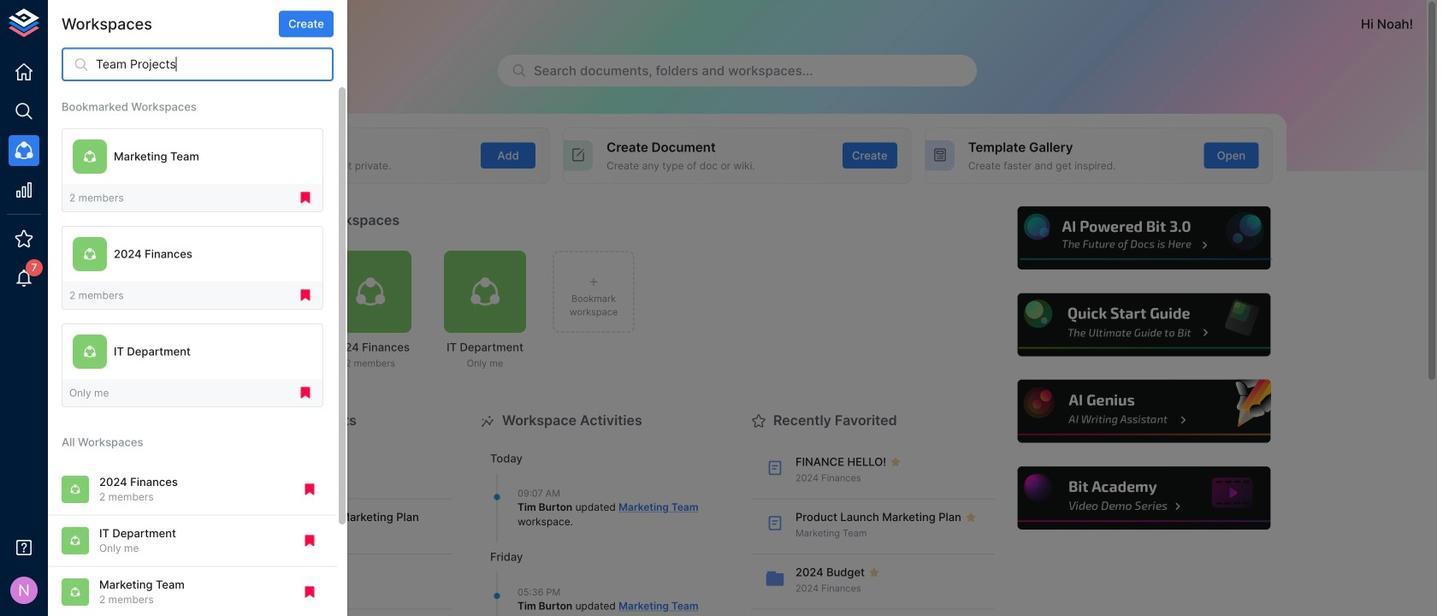 Task type: vqa. For each thing, say whether or not it's contained in the screenshot.
Activities
no



Task type: describe. For each thing, give the bounding box(es) containing it.
1 remove bookmark image from the top
[[302, 533, 317, 548]]

4 help image from the top
[[1016, 464, 1273, 532]]

2 remove bookmark image from the top
[[302, 584, 317, 600]]

1 help image from the top
[[1016, 204, 1273, 272]]



Task type: locate. For each thing, give the bounding box(es) containing it.
help image
[[1016, 204, 1273, 272], [1016, 291, 1273, 359], [1016, 378, 1273, 445], [1016, 464, 1273, 532]]

Search Workspaces... text field
[[96, 48, 334, 81]]

remove bookmark image
[[298, 190, 313, 206], [298, 288, 313, 303], [298, 385, 313, 401], [302, 482, 317, 497]]

remove bookmark image
[[302, 533, 317, 548], [302, 584, 317, 600]]

3 help image from the top
[[1016, 378, 1273, 445]]

2 help image from the top
[[1016, 291, 1273, 359]]

1 vertical spatial remove bookmark image
[[302, 584, 317, 600]]

0 vertical spatial remove bookmark image
[[302, 533, 317, 548]]



